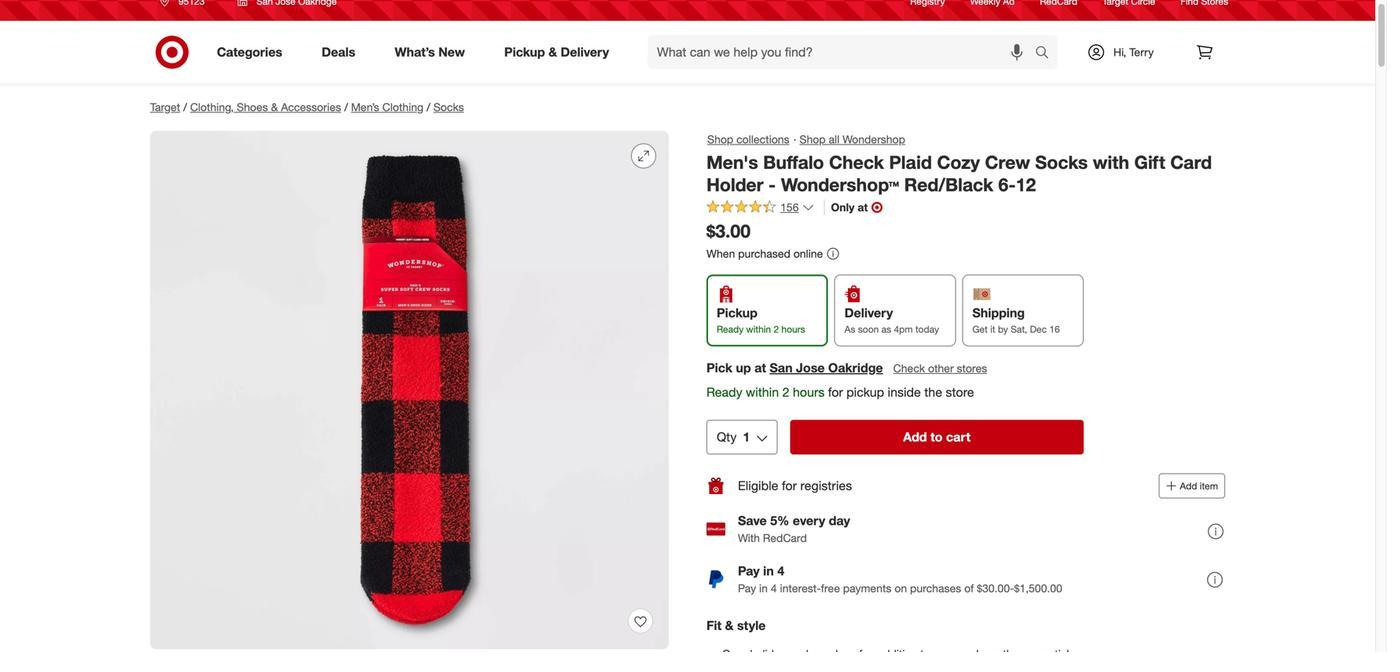 Task type: vqa. For each thing, say whether or not it's contained in the screenshot.
Socks to the right
yes



Task type: locate. For each thing, give the bounding box(es) containing it.
pay
[[738, 564, 760, 579], [738, 582, 756, 596]]

ready down pick
[[707, 385, 742, 400]]

shop inside button
[[707, 132, 734, 146]]

0 vertical spatial pay
[[738, 564, 760, 579]]

clothing,
[[190, 100, 234, 114]]

2 horizontal spatial /
[[427, 100, 430, 114]]

hi, terry
[[1114, 45, 1154, 59]]

within inside pickup ready within 2 hours
[[746, 324, 771, 335]]

0 horizontal spatial &
[[271, 100, 278, 114]]

check down shop all wondershop
[[829, 151, 884, 173]]

pickup for ready
[[717, 306, 758, 321]]

1 vertical spatial check
[[893, 361, 925, 375]]

dec
[[1030, 324, 1047, 335]]

socks
[[434, 100, 464, 114], [1035, 151, 1088, 173]]

1 vertical spatial add
[[1180, 480, 1197, 492]]

for down san jose oakridge button
[[828, 385, 843, 400]]

pickup ready within 2 hours
[[717, 306, 805, 335]]

0 vertical spatial at
[[858, 200, 868, 214]]

categories
[[217, 44, 282, 60]]

new
[[438, 44, 465, 60]]

$3.00
[[707, 220, 751, 242]]

item
[[1200, 480, 1218, 492]]

1 vertical spatial pickup
[[717, 306, 758, 321]]

pay up style
[[738, 582, 756, 596]]

0 horizontal spatial 4
[[771, 582, 777, 596]]

1 horizontal spatial /
[[344, 100, 348, 114]]

/ left 'socks' link
[[427, 100, 430, 114]]

1 vertical spatial pay
[[738, 582, 756, 596]]

4 left interest-
[[771, 582, 777, 596]]

1 horizontal spatial check
[[893, 361, 925, 375]]

What can we help you find? suggestions appear below search field
[[648, 35, 1039, 70]]

hi,
[[1114, 45, 1127, 59]]

the
[[925, 385, 942, 400]]

ready inside pickup ready within 2 hours
[[717, 324, 744, 335]]

when
[[707, 247, 735, 260]]

1 horizontal spatial shop
[[800, 132, 826, 146]]

1 horizontal spatial 2
[[783, 385, 790, 400]]

jose
[[796, 360, 825, 376]]

2 down san
[[783, 385, 790, 400]]

pickup
[[847, 385, 884, 400]]

1 horizontal spatial pickup
[[717, 306, 758, 321]]

4 up interest-
[[778, 564, 785, 579]]

0 horizontal spatial delivery
[[561, 44, 609, 60]]

of
[[965, 582, 974, 596]]

1 vertical spatial in
[[759, 582, 768, 596]]

0 vertical spatial add
[[903, 430, 927, 445]]

deals
[[322, 44, 355, 60]]

shop for shop collections
[[707, 132, 734, 146]]

for right eligible
[[782, 478, 797, 494]]

when purchased online
[[707, 247, 823, 260]]

ready
[[717, 324, 744, 335], [707, 385, 742, 400]]

0 vertical spatial 2
[[774, 324, 779, 335]]

hours up pick up at san jose oakridge
[[782, 324, 805, 335]]

terry
[[1130, 45, 1154, 59]]

socks right clothing
[[434, 100, 464, 114]]

check up inside
[[893, 361, 925, 375]]

to
[[931, 430, 943, 445]]

target / clothing, shoes & accessories / men's clothing / socks
[[150, 100, 464, 114]]

delivery
[[561, 44, 609, 60], [845, 306, 893, 321]]

gift
[[1135, 151, 1166, 173]]

1 horizontal spatial socks
[[1035, 151, 1088, 173]]

pickup
[[504, 44, 545, 60], [717, 306, 758, 321]]

free
[[821, 582, 840, 596]]

0 vertical spatial 4
[[778, 564, 785, 579]]

2
[[774, 324, 779, 335], [783, 385, 790, 400]]

add item
[[1180, 480, 1218, 492]]

156
[[781, 200, 799, 214]]

0 vertical spatial pickup
[[504, 44, 545, 60]]

1 vertical spatial within
[[746, 385, 779, 400]]

0 horizontal spatial add
[[903, 430, 927, 445]]

soon
[[858, 324, 879, 335]]

hours down jose
[[793, 385, 825, 400]]

0 horizontal spatial /
[[183, 100, 187, 114]]

0 vertical spatial within
[[746, 324, 771, 335]]

in left interest-
[[759, 582, 768, 596]]

1 vertical spatial 4
[[771, 582, 777, 596]]

within down san
[[746, 385, 779, 400]]

1 vertical spatial at
[[755, 360, 766, 376]]

wondershop™
[[781, 174, 899, 196]]

0 horizontal spatial 2
[[774, 324, 779, 335]]

2 within from the top
[[746, 385, 779, 400]]

1 vertical spatial &
[[271, 100, 278, 114]]

add for add item
[[1180, 480, 1197, 492]]

pickup inside pickup ready within 2 hours
[[717, 306, 758, 321]]

pick up at san jose oakridge
[[707, 360, 883, 376]]

deals link
[[308, 35, 375, 70]]

day
[[829, 513, 850, 529]]

/ right 'target' link on the left top
[[183, 100, 187, 114]]

0 vertical spatial ready
[[717, 324, 744, 335]]

1 shop from the left
[[707, 132, 734, 146]]

& for fit
[[725, 618, 734, 634]]

2 shop from the left
[[800, 132, 826, 146]]

pickup right new
[[504, 44, 545, 60]]

0 horizontal spatial pickup
[[504, 44, 545, 60]]

as
[[845, 324, 856, 335]]

clothing, shoes & accessories link
[[190, 100, 341, 114]]

0 horizontal spatial shop
[[707, 132, 734, 146]]

pay down the "with"
[[738, 564, 760, 579]]

1 vertical spatial ready
[[707, 385, 742, 400]]

pickup up the up
[[717, 306, 758, 321]]

/
[[183, 100, 187, 114], [344, 100, 348, 114], [427, 100, 430, 114]]

1 vertical spatial hours
[[793, 385, 825, 400]]

1 within from the top
[[746, 324, 771, 335]]

1 vertical spatial socks
[[1035, 151, 1088, 173]]

shop all wondershop
[[800, 132, 905, 146]]

men&#39;s buffalo check plaid cozy crew socks with gift card holder - wondershop&#8482; red/black 6-12, 1 of 4 image
[[150, 131, 669, 650]]

0 vertical spatial check
[[829, 151, 884, 173]]

1 vertical spatial delivery
[[845, 306, 893, 321]]

at
[[858, 200, 868, 214], [755, 360, 766, 376]]

check
[[829, 151, 884, 173], [893, 361, 925, 375]]

add item button
[[1159, 474, 1225, 499]]

in down redcard
[[763, 564, 774, 579]]

12
[[1016, 174, 1036, 196]]

2 up san
[[774, 324, 779, 335]]

sat,
[[1011, 324, 1027, 335]]

0 vertical spatial in
[[763, 564, 774, 579]]

1 horizontal spatial 4
[[778, 564, 785, 579]]

pickup & delivery
[[504, 44, 609, 60]]

wondershop
[[843, 132, 905, 146]]

1 horizontal spatial delivery
[[845, 306, 893, 321]]

0 vertical spatial hours
[[782, 324, 805, 335]]

store
[[946, 385, 974, 400]]

style
[[737, 618, 766, 634]]

1 / from the left
[[183, 100, 187, 114]]

redcard
[[763, 532, 807, 545]]

only at
[[831, 200, 868, 214]]

0 vertical spatial &
[[549, 44, 557, 60]]

ready up pick
[[717, 324, 744, 335]]

1 horizontal spatial &
[[549, 44, 557, 60]]

1 horizontal spatial add
[[1180, 480, 1197, 492]]

cozy
[[937, 151, 980, 173]]

within
[[746, 324, 771, 335], [746, 385, 779, 400]]

shop up men's
[[707, 132, 734, 146]]

0 horizontal spatial socks
[[434, 100, 464, 114]]

add left item
[[1180, 480, 1197, 492]]

san jose oakridge button
[[770, 359, 883, 377]]

check inside men's buffalo check plaid cozy crew socks with gift card holder - wondershop™ red/black 6-12
[[829, 151, 884, 173]]

&
[[549, 44, 557, 60], [271, 100, 278, 114], [725, 618, 734, 634]]

/ left men's
[[344, 100, 348, 114]]

at right only
[[858, 200, 868, 214]]

socks up 12
[[1035, 151, 1088, 173]]

2 vertical spatial &
[[725, 618, 734, 634]]

add left to
[[903, 430, 927, 445]]

0 horizontal spatial check
[[829, 151, 884, 173]]

0 vertical spatial for
[[828, 385, 843, 400]]

clothing
[[382, 100, 424, 114]]

pay in 4 pay in 4 interest-free payments on purchases of $30.00-$1,500.00
[[738, 564, 1063, 596]]

shop left all
[[800, 132, 826, 146]]

what's
[[395, 44, 435, 60]]

delivery inside delivery as soon as 4pm today
[[845, 306, 893, 321]]

stores
[[957, 361, 987, 375]]

red/black
[[904, 174, 994, 196]]

shipping
[[973, 306, 1025, 321]]

hours
[[782, 324, 805, 335], [793, 385, 825, 400]]

1 vertical spatial for
[[782, 478, 797, 494]]

plaid
[[889, 151, 932, 173]]

2 pay from the top
[[738, 582, 756, 596]]

shop
[[707, 132, 734, 146], [800, 132, 826, 146]]

add
[[903, 430, 927, 445], [1180, 480, 1197, 492]]

at right the up
[[755, 360, 766, 376]]

2 horizontal spatial &
[[725, 618, 734, 634]]

within up the up
[[746, 324, 771, 335]]

$30.00-
[[977, 582, 1014, 596]]



Task type: describe. For each thing, give the bounding box(es) containing it.
registries
[[800, 478, 852, 494]]

0 horizontal spatial at
[[755, 360, 766, 376]]

on
[[895, 582, 907, 596]]

& for pickup
[[549, 44, 557, 60]]

holder
[[707, 174, 764, 196]]

interest-
[[780, 582, 821, 596]]

0 horizontal spatial for
[[782, 478, 797, 494]]

check inside button
[[893, 361, 925, 375]]

purchased
[[738, 247, 791, 260]]

up
[[736, 360, 751, 376]]

search button
[[1028, 35, 1066, 73]]

2 inside pickup ready within 2 hours
[[774, 324, 779, 335]]

target link
[[150, 100, 180, 114]]

every
[[793, 513, 825, 529]]

payments
[[843, 582, 892, 596]]

save
[[738, 513, 767, 529]]

1 pay from the top
[[738, 564, 760, 579]]

6-
[[999, 174, 1016, 196]]

collections
[[737, 132, 790, 146]]

online
[[794, 247, 823, 260]]

only
[[831, 200, 855, 214]]

men's buffalo check plaid cozy crew socks with gift card holder - wondershop™ red/black 6-12
[[707, 151, 1212, 196]]

add to cart button
[[790, 420, 1084, 455]]

save 5% every day with redcard
[[738, 513, 850, 545]]

with
[[1093, 151, 1130, 173]]

what's new link
[[381, 35, 485, 70]]

oakridge
[[828, 360, 883, 376]]

as
[[882, 324, 891, 335]]

156 link
[[707, 200, 815, 218]]

cart
[[946, 430, 971, 445]]

men's clothing link
[[351, 100, 424, 114]]

today
[[916, 324, 939, 335]]

5%
[[770, 513, 789, 529]]

qty
[[717, 430, 737, 445]]

eligible
[[738, 478, 778, 494]]

card
[[1171, 151, 1212, 173]]

check other stores
[[893, 361, 987, 375]]

ready within 2 hours for pickup inside the store
[[707, 385, 974, 400]]

fit
[[707, 618, 722, 634]]

2 / from the left
[[344, 100, 348, 114]]

pick
[[707, 360, 733, 376]]

eligible for registries
[[738, 478, 852, 494]]

4pm
[[894, 324, 913, 335]]

hours inside pickup ready within 2 hours
[[782, 324, 805, 335]]

buffalo
[[763, 151, 824, 173]]

it
[[990, 324, 996, 335]]

$1,500.00
[[1014, 582, 1063, 596]]

what's new
[[395, 44, 465, 60]]

add for add to cart
[[903, 430, 927, 445]]

with
[[738, 532, 760, 545]]

0 vertical spatial delivery
[[561, 44, 609, 60]]

men's
[[351, 100, 379, 114]]

-
[[769, 174, 776, 196]]

shoes
[[237, 100, 268, 114]]

accessories
[[281, 100, 341, 114]]

search
[[1028, 46, 1066, 61]]

men's
[[707, 151, 758, 173]]

pickup for &
[[504, 44, 545, 60]]

0 vertical spatial socks
[[434, 100, 464, 114]]

16
[[1050, 324, 1060, 335]]

socks link
[[434, 100, 464, 114]]

pickup & delivery link
[[491, 35, 629, 70]]

1 horizontal spatial for
[[828, 385, 843, 400]]

3 / from the left
[[427, 100, 430, 114]]

1 horizontal spatial at
[[858, 200, 868, 214]]

categories link
[[204, 35, 302, 70]]

by
[[998, 324, 1008, 335]]

shop for shop all wondershop
[[800, 132, 826, 146]]

shop collections button
[[707, 131, 790, 148]]

other
[[928, 361, 954, 375]]

get
[[973, 324, 988, 335]]

1
[[743, 430, 750, 445]]

qty 1
[[717, 430, 750, 445]]

shop collections
[[707, 132, 790, 146]]

1 vertical spatial 2
[[783, 385, 790, 400]]

purchases
[[910, 582, 961, 596]]

socks inside men's buffalo check plaid cozy crew socks with gift card holder - wondershop™ red/black 6-12
[[1035, 151, 1088, 173]]

fit & style
[[707, 618, 766, 634]]

inside
[[888, 385, 921, 400]]



